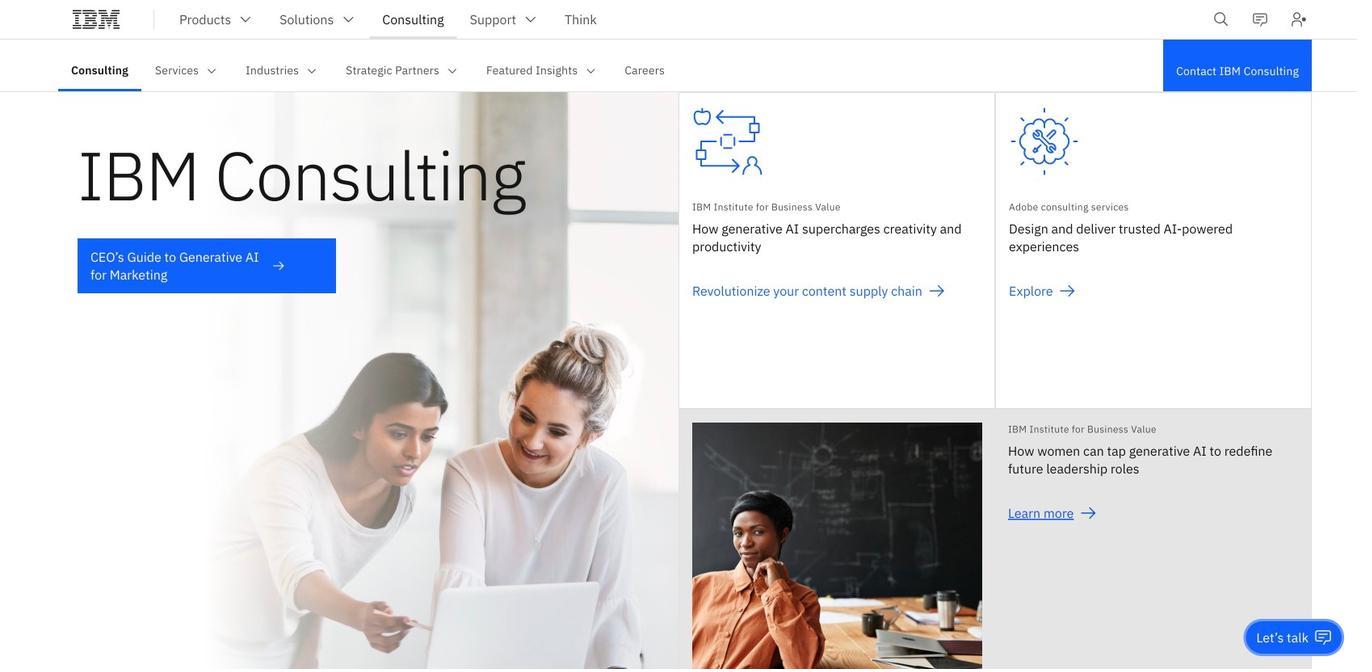 Task type: describe. For each thing, give the bounding box(es) containing it.
let's talk element
[[1257, 629, 1309, 647]]



Task type: vqa. For each thing, say whether or not it's contained in the screenshot.
Your Privacy Choices element
no



